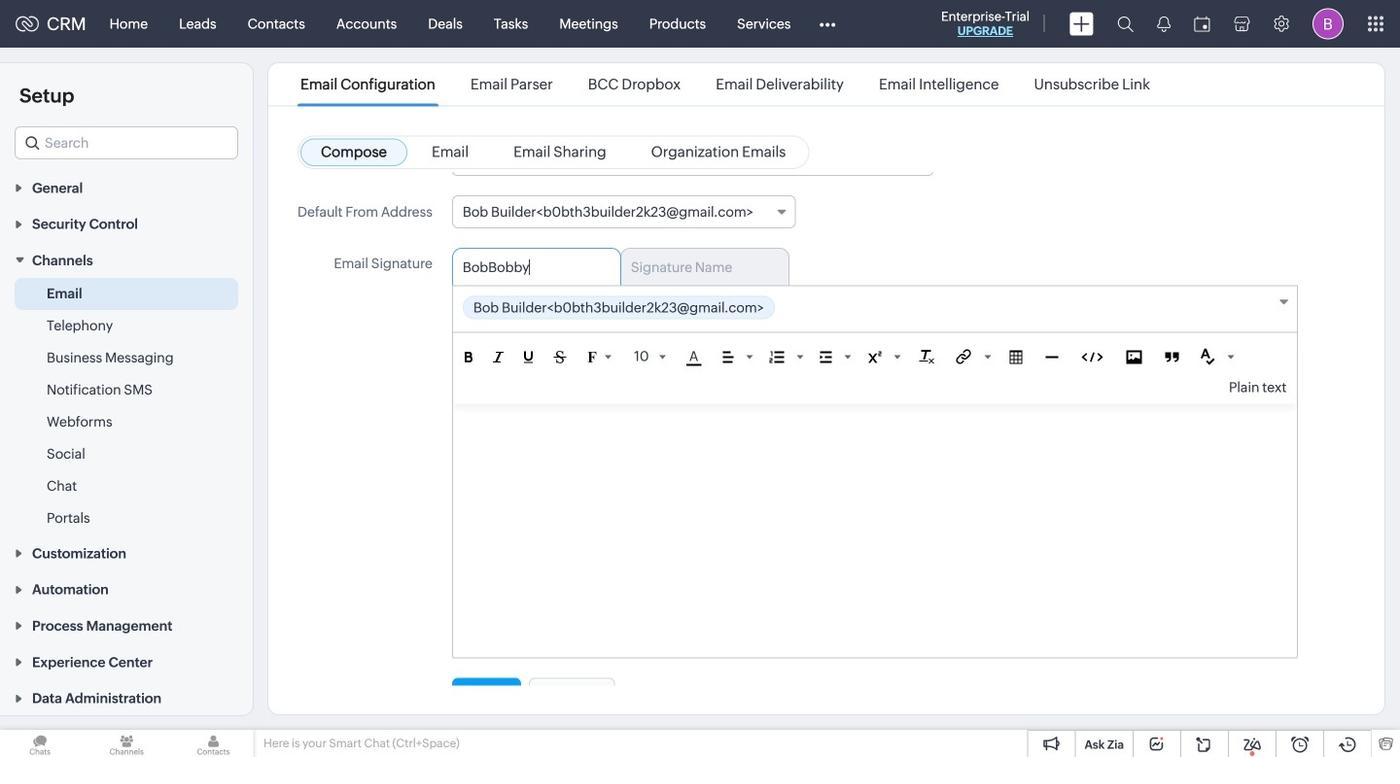 Task type: locate. For each thing, give the bounding box(es) containing it.
script image
[[868, 352, 882, 364]]

None field
[[15, 126, 238, 160], [452, 196, 796, 229], [453, 286, 1298, 333], [452, 196, 796, 229], [453, 286, 1298, 333]]

indent image
[[820, 352, 832, 364]]

tab list
[[452, 248, 1299, 286]]

signals element
[[1146, 0, 1183, 48]]

profile element
[[1302, 0, 1356, 47]]

0 horizontal spatial signature name text field
[[463, 260, 596, 275]]

search element
[[1106, 0, 1146, 48]]

Signature Name text field
[[463, 260, 596, 275], [631, 260, 764, 275]]

none field search
[[15, 126, 238, 160]]

1 horizontal spatial signature name text field
[[631, 260, 764, 275]]

region
[[0, 278, 253, 535]]

channels image
[[87, 731, 167, 758]]

profile image
[[1313, 8, 1344, 39]]

2 signature name text field from the left
[[631, 260, 764, 275]]

list
[[283, 63, 1168, 106]]

search image
[[1118, 16, 1134, 32]]

spell check image
[[1201, 349, 1215, 365]]



Task type: describe. For each thing, give the bounding box(es) containing it.
calendar image
[[1195, 16, 1211, 32]]

Other Modules field
[[807, 8, 849, 39]]

chats image
[[0, 731, 80, 758]]

list image
[[770, 352, 784, 364]]

1 signature name text field from the left
[[463, 260, 596, 275]]

create menu element
[[1058, 0, 1106, 47]]

create menu image
[[1070, 12, 1094, 36]]

signals image
[[1158, 16, 1171, 32]]

alignment image
[[723, 352, 734, 364]]

contacts image
[[174, 731, 253, 758]]

logo image
[[16, 16, 39, 32]]

Search text field
[[16, 127, 237, 159]]

links image
[[957, 349, 972, 365]]



Task type: vqa. For each thing, say whether or not it's contained in the screenshot.
0 FOLLOWERS
no



